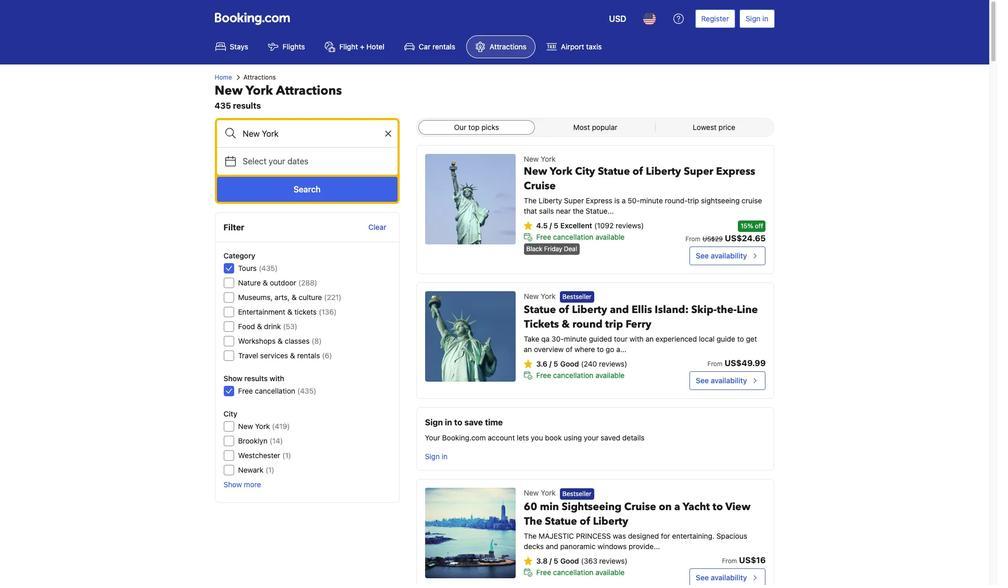 Task type: locate. For each thing, give the bounding box(es) containing it.
1 vertical spatial in
[[445, 418, 452, 428]]

see down the entertaining.
[[696, 574, 709, 582]]

1 horizontal spatial attractions
[[276, 82, 342, 99]]

skip-
[[692, 303, 717, 317]]

free down the 3.6
[[537, 371, 551, 380]]

of left where
[[566, 345, 573, 354]]

free down 4.5
[[537, 233, 551, 242]]

1 vertical spatial sign in
[[425, 453, 448, 461]]

saved
[[601, 434, 621, 443]]

2 bestseller from the top
[[563, 490, 592, 498]]

1 vertical spatial 5
[[554, 360, 558, 369]]

1 vertical spatial /
[[550, 360, 552, 369]]

time
[[485, 418, 503, 428]]

availability down from us$49.99
[[711, 377, 747, 385]]

good
[[560, 360, 579, 369], [561, 557, 579, 566]]

1 horizontal spatial sign in
[[746, 14, 769, 23]]

express
[[716, 165, 756, 179], [586, 196, 613, 205]]

1 vertical spatial available
[[596, 371, 625, 380]]

city inside new york new york city statue of liberty super express cruise the liberty super express is a 50-minute round-trip sightseeing cruise that sails near the statue...
[[575, 165, 595, 179]]

culture
[[299, 293, 322, 302]]

0 vertical spatial bestseller
[[563, 293, 592, 301]]

in down booking.com
[[442, 453, 448, 461]]

0 vertical spatial with
[[630, 335, 644, 344]]

new york
[[524, 292, 556, 301], [524, 489, 556, 498]]

where
[[575, 345, 595, 354]]

reviews) down 50-
[[616, 221, 644, 230]]

0 vertical spatial show
[[224, 374, 243, 383]]

to left save
[[454, 418, 463, 428]]

1 horizontal spatial city
[[575, 165, 595, 179]]

off
[[755, 222, 764, 230]]

us$29
[[703, 235, 723, 243]]

2 vertical spatial statue
[[545, 515, 577, 529]]

express up "sightseeing"
[[716, 165, 756, 179]]

tour
[[614, 335, 628, 344]]

sign in link
[[740, 9, 775, 28], [421, 448, 452, 467]]

register
[[702, 14, 729, 23]]

(288)
[[298, 279, 317, 287]]

0 horizontal spatial minute
[[564, 335, 587, 344]]

5 right 3.8
[[554, 557, 558, 566]]

1 vertical spatial bestseller
[[563, 490, 592, 498]]

express up statue... at the top right of the page
[[586, 196, 613, 205]]

0 vertical spatial trip
[[688, 196, 699, 205]]

& left drink
[[257, 322, 262, 331]]

& down museums, arts, & culture (221)
[[287, 308, 293, 317]]

1 horizontal spatial sign in link
[[740, 9, 775, 28]]

guide
[[717, 335, 736, 344]]

/ for &
[[550, 360, 552, 369]]

and inside "60 min sightseeing cruise on a yacht to view the statue of liberty the majestic princess was designed for entertaining. spacious decks and panoramic windows provide..."
[[546, 542, 559, 551]]

1 free cancellation available from the top
[[537, 233, 625, 242]]

excellent
[[561, 221, 593, 230]]

2 new york from the top
[[524, 489, 556, 498]]

1 vertical spatial a
[[675, 500, 681, 514]]

get
[[746, 335, 757, 344]]

(1) for newark (1)
[[266, 466, 274, 475]]

60 min sightseeing cruise on a yacht to view the statue of liberty the majestic princess was designed for entertaining. spacious decks and panoramic windows provide...
[[524, 500, 751, 551]]

cruise inside new york new york city statue of liberty super express cruise the liberty super express is a 50-minute round-trip sightseeing cruise that sails near the statue...
[[524, 179, 556, 193]]

1 vertical spatial rentals
[[297, 351, 320, 360]]

1 vertical spatial cruise
[[624, 500, 656, 514]]

brooklyn (14)
[[238, 437, 283, 446]]

1 horizontal spatial and
[[610, 303, 629, 317]]

0 vertical spatial results
[[233, 101, 261, 110]]

the up 'decks'
[[524, 532, 537, 541]]

local
[[699, 335, 715, 344]]

0 vertical spatial in
[[763, 14, 769, 23]]

0 vertical spatial available
[[596, 233, 625, 242]]

sign up your
[[425, 418, 443, 428]]

0 horizontal spatial city
[[224, 410, 237, 419]]

0 vertical spatial attractions
[[490, 42, 527, 51]]

to
[[738, 335, 744, 344], [597, 345, 604, 354], [454, 418, 463, 428], [713, 500, 723, 514]]

entertaining.
[[672, 532, 715, 541]]

travel services & rentals (6)
[[238, 351, 332, 360]]

cancellation down 3.6 / 5 good (240 reviews)
[[553, 371, 594, 380]]

in up booking.com
[[445, 418, 452, 428]]

0 horizontal spatial trip
[[605, 318, 623, 332]]

5 right the 3.6
[[554, 360, 558, 369]]

super up the
[[564, 196, 584, 205]]

sightseeing
[[562, 500, 622, 514]]

1 vertical spatial super
[[564, 196, 584, 205]]

3 the from the top
[[524, 532, 537, 541]]

show for show results with
[[224, 374, 243, 383]]

1 vertical spatial availability
[[711, 377, 747, 385]]

cancellation down 3.8 / 5 good (363 reviews)
[[553, 568, 594, 577]]

from inside 15% off from us$29 us$24.65
[[686, 235, 701, 243]]

bestseller for sightseeing
[[563, 490, 592, 498]]

reviews)
[[616, 221, 644, 230], [599, 360, 627, 369], [600, 557, 628, 566]]

0 vertical spatial from
[[686, 235, 701, 243]]

2 vertical spatial attractions
[[276, 82, 342, 99]]

city down show results with
[[224, 410, 237, 419]]

(363
[[581, 557, 598, 566]]

cruise up sails
[[524, 179, 556, 193]]

new york for 60
[[524, 489, 556, 498]]

5 for statue
[[554, 557, 558, 566]]

5 right 4.5
[[554, 221, 559, 230]]

availability down us$29
[[711, 251, 747, 260]]

from inside from us$16
[[722, 557, 737, 565]]

of
[[633, 165, 643, 179], [559, 303, 570, 317], [566, 345, 573, 354], [580, 515, 591, 529]]

0 vertical spatial good
[[560, 360, 579, 369]]

and inside statue of liberty and ellis island: skip-the-line tickets & round trip ferry take qa 30-minute guided tour with an experienced local guide to get an overview of where to go a...
[[610, 303, 629, 317]]

rentals right car
[[433, 42, 456, 51]]

see for liberty
[[696, 251, 709, 260]]

availability for 60 min sightseeing cruise on a yacht to view the statue of liberty
[[711, 574, 747, 582]]

0 vertical spatial availability
[[711, 251, 747, 260]]

free cancellation available for cruise
[[537, 233, 625, 242]]

you
[[531, 434, 543, 443]]

5 for cruise
[[554, 221, 559, 230]]

(221)
[[324, 293, 342, 302]]

to left the "view"
[[713, 500, 723, 514]]

results right 435
[[233, 101, 261, 110]]

available down '(363'
[[596, 568, 625, 577]]

1 vertical spatial from
[[708, 360, 723, 368]]

see availability for statue of liberty and ellis island: skip-the-line tickets & round trip ferry
[[696, 377, 747, 385]]

1 vertical spatial (435)
[[297, 387, 316, 396]]

1 vertical spatial minute
[[564, 335, 587, 344]]

from for yacht
[[722, 557, 737, 565]]

see down from us$49.99
[[696, 377, 709, 385]]

free cancellation available down 3.8 / 5 good (363 reviews)
[[537, 568, 625, 577]]

& right nature
[[263, 279, 268, 287]]

1 horizontal spatial minute
[[640, 196, 663, 205]]

3 see from the top
[[696, 574, 709, 582]]

see availability for 60 min sightseeing cruise on a yacht to view the statue of liberty
[[696, 574, 747, 582]]

sails
[[539, 207, 554, 216]]

your booking.com account lets you book using your saved details
[[425, 434, 645, 443]]

sign in down your
[[425, 453, 448, 461]]

of inside "60 min sightseeing cruise on a yacht to view the statue of liberty the majestic princess was designed for entertaining. spacious decks and panoramic windows provide..."
[[580, 515, 591, 529]]

1 availability from the top
[[711, 251, 747, 260]]

see availability down from us$16
[[696, 574, 747, 582]]

1 the from the top
[[524, 196, 537, 205]]

an down the take
[[524, 345, 532, 354]]

a right is
[[622, 196, 626, 205]]

liberty up the round
[[572, 303, 608, 317]]

trip up the "tour"
[[605, 318, 623, 332]]

0 vertical spatial free cancellation available
[[537, 233, 625, 242]]

rentals down (8)
[[297, 351, 320, 360]]

a...
[[617, 345, 627, 354]]

0 horizontal spatial cruise
[[524, 179, 556, 193]]

free cancellation available
[[537, 233, 625, 242], [537, 371, 625, 380], [537, 568, 625, 577]]

a inside new york new york city statue of liberty super express cruise the liberty super express is a 50-minute round-trip sightseeing cruise that sails near the statue...
[[622, 196, 626, 205]]

0 vertical spatial cruise
[[524, 179, 556, 193]]

trip inside statue of liberty and ellis island: skip-the-line tickets & round trip ferry take qa 30-minute guided tour with an experienced local guide to get an overview of where to go a...
[[605, 318, 623, 332]]

2 vertical spatial in
[[442, 453, 448, 461]]

0 vertical spatial (1)
[[283, 451, 291, 460]]

statue up is
[[598, 165, 630, 179]]

3.6 / 5 good (240 reviews)
[[537, 360, 627, 369]]

travel
[[238, 351, 258, 360]]

1 see availability from the top
[[696, 251, 747, 260]]

2 vertical spatial the
[[524, 532, 537, 541]]

free cancellation available down 3.6 / 5 good (240 reviews)
[[537, 371, 625, 380]]

2 see availability from the top
[[696, 377, 747, 385]]

sightseeing
[[701, 196, 740, 205]]

(1) down 'westchester (1)' on the bottom left of the page
[[266, 466, 274, 475]]

3 available from the top
[[596, 568, 625, 577]]

1 good from the top
[[560, 360, 579, 369]]

1 5 from the top
[[554, 221, 559, 230]]

2 5 from the top
[[554, 360, 558, 369]]

minute
[[640, 196, 663, 205], [564, 335, 587, 344]]

with inside statue of liberty and ellis island: skip-the-line tickets & round trip ferry take qa 30-minute guided tour with an experienced local guide to get an overview of where to go a...
[[630, 335, 644, 344]]

cancellation
[[553, 233, 594, 242], [553, 371, 594, 380], [255, 387, 295, 396], [553, 568, 594, 577]]

0 horizontal spatial rentals
[[297, 351, 320, 360]]

from left us$16
[[722, 557, 737, 565]]

sign in link right register link
[[740, 9, 775, 28]]

/ right 4.5
[[550, 221, 552, 230]]

0 horizontal spatial an
[[524, 345, 532, 354]]

of down the sightseeing
[[580, 515, 591, 529]]

results down travel
[[244, 374, 268, 383]]

1 vertical spatial show
[[224, 481, 242, 489]]

see availability down from us$49.99
[[696, 377, 747, 385]]

& up travel services & rentals (6)
[[278, 337, 283, 346]]

2 vertical spatial free cancellation available
[[537, 568, 625, 577]]

+
[[360, 42, 365, 51]]

bestseller up the sightseeing
[[563, 490, 592, 498]]

60 min sightseeing cruise on a yacht to view the statue of liberty image
[[425, 489, 516, 579]]

windows
[[598, 542, 627, 551]]

new york up tickets
[[524, 292, 556, 301]]

city up the
[[575, 165, 595, 179]]

0 horizontal spatial (435)
[[259, 264, 278, 273]]

1 horizontal spatial your
[[584, 434, 599, 443]]

0 vertical spatial a
[[622, 196, 626, 205]]

most popular
[[573, 123, 618, 132]]

and left ellis
[[610, 303, 629, 317]]

0 vertical spatial /
[[550, 221, 552, 230]]

2 vertical spatial 5
[[554, 557, 558, 566]]

show more button
[[224, 480, 261, 490]]

experienced
[[656, 335, 697, 344]]

1 vertical spatial reviews)
[[599, 360, 627, 369]]

1 available from the top
[[596, 233, 625, 242]]

show
[[224, 374, 243, 383], [224, 481, 242, 489]]

0 horizontal spatial a
[[622, 196, 626, 205]]

statue...
[[586, 207, 614, 216]]

available down (1092
[[596, 233, 625, 242]]

the
[[524, 196, 537, 205], [524, 515, 543, 529], [524, 532, 537, 541]]

bestseller up the round
[[563, 293, 592, 301]]

cancellation for new york city statue of liberty super express cruise
[[553, 233, 594, 242]]

2 vertical spatial from
[[722, 557, 737, 565]]

see
[[696, 251, 709, 260], [696, 377, 709, 385], [696, 574, 709, 582]]

a right 'on'
[[675, 500, 681, 514]]

0 vertical spatial new york
[[524, 292, 556, 301]]

an down ferry
[[646, 335, 654, 344]]

2 the from the top
[[524, 515, 543, 529]]

stays
[[230, 42, 248, 51]]

super up "sightseeing"
[[684, 165, 714, 179]]

free cancellation (435)
[[238, 387, 316, 396]]

attractions
[[490, 42, 527, 51], [244, 73, 276, 81], [276, 82, 342, 99]]

1 vertical spatial with
[[270, 374, 284, 383]]

2 availability from the top
[[711, 377, 747, 385]]

in
[[763, 14, 769, 23], [445, 418, 452, 428], [442, 453, 448, 461]]

car rentals
[[419, 42, 456, 51]]

in right register
[[763, 14, 769, 23]]

1 vertical spatial results
[[244, 374, 268, 383]]

&
[[263, 279, 268, 287], [292, 293, 297, 302], [287, 308, 293, 317], [562, 318, 570, 332], [257, 322, 262, 331], [278, 337, 283, 346], [290, 351, 295, 360]]

that
[[524, 207, 537, 216]]

1 vertical spatial see availability
[[696, 377, 747, 385]]

0 vertical spatial city
[[575, 165, 595, 179]]

2 vertical spatial available
[[596, 568, 625, 577]]

popular
[[592, 123, 618, 132]]

services
[[260, 351, 288, 360]]

1 new york from the top
[[524, 292, 556, 301]]

your right using
[[584, 434, 599, 443]]

trip inside new york new york city statue of liberty super express cruise the liberty super express is a 50-minute round-trip sightseeing cruise that sails near the statue...
[[688, 196, 699, 205]]

3 5 from the top
[[554, 557, 558, 566]]

reviews) down go
[[599, 360, 627, 369]]

2 free cancellation available from the top
[[537, 371, 625, 380]]

see down us$29
[[696, 251, 709, 260]]

0 vertical spatial 5
[[554, 221, 559, 230]]

2 show from the top
[[224, 481, 242, 489]]

free cancellation available for &
[[537, 371, 625, 380]]

the inside new york new york city statue of liberty super express cruise the liberty super express is a 50-minute round-trip sightseeing cruise that sails near the statue...
[[524, 196, 537, 205]]

1 horizontal spatial express
[[716, 165, 756, 179]]

view
[[726, 500, 751, 514]]

trip
[[688, 196, 699, 205], [605, 318, 623, 332]]

1 horizontal spatial with
[[630, 335, 644, 344]]

0 vertical spatial (435)
[[259, 264, 278, 273]]

tours
[[238, 264, 257, 273]]

0 horizontal spatial (1)
[[266, 466, 274, 475]]

ellis
[[632, 303, 652, 317]]

show down travel
[[224, 374, 243, 383]]

1 see from the top
[[696, 251, 709, 260]]

0 horizontal spatial your
[[269, 157, 285, 166]]

1 horizontal spatial a
[[675, 500, 681, 514]]

show for show more
[[224, 481, 242, 489]]

0 vertical spatial and
[[610, 303, 629, 317]]

1 horizontal spatial (1)
[[283, 451, 291, 460]]

3 see availability from the top
[[696, 574, 747, 582]]

1 vertical spatial express
[[586, 196, 613, 205]]

a
[[622, 196, 626, 205], [675, 500, 681, 514]]

airport taxis
[[561, 42, 602, 51]]

from
[[686, 235, 701, 243], [708, 360, 723, 368], [722, 557, 737, 565]]

free for new york city statue of liberty super express cruise
[[537, 233, 551, 242]]

0 vertical spatial reviews)
[[616, 221, 644, 230]]

1 vertical spatial new york
[[524, 489, 556, 498]]

(1) down the (14)
[[283, 451, 291, 460]]

from left us$29
[[686, 235, 701, 243]]

0 vertical spatial rentals
[[433, 42, 456, 51]]

cancellation down "excellent"
[[553, 233, 594, 242]]

available for super
[[596, 233, 625, 242]]

using
[[564, 434, 582, 443]]

statue up tickets
[[524, 303, 556, 317]]

the down '60'
[[524, 515, 543, 529]]

1 horizontal spatial an
[[646, 335, 654, 344]]

3 availability from the top
[[711, 574, 747, 582]]

usd
[[609, 14, 627, 23]]

liberty inside statue of liberty and ellis island: skip-the-line tickets & round trip ferry take qa 30-minute guided tour with an experienced local guide to get an overview of where to go a...
[[572, 303, 608, 317]]

free cancellation available for statue
[[537, 568, 625, 577]]

statue up majestic
[[545, 515, 577, 529]]

good left (240
[[560, 360, 579, 369]]

for
[[661, 532, 671, 541]]

details
[[623, 434, 645, 443]]

3 free cancellation available from the top
[[537, 568, 625, 577]]

sign in right register
[[746, 14, 769, 23]]

and down majestic
[[546, 542, 559, 551]]

available down (240
[[596, 371, 625, 380]]

museums, arts, & culture (221)
[[238, 293, 342, 302]]

our
[[454, 123, 467, 132]]

1 horizontal spatial trip
[[688, 196, 699, 205]]

see for the-
[[696, 377, 709, 385]]

2 vertical spatial /
[[550, 557, 552, 566]]

1 vertical spatial trip
[[605, 318, 623, 332]]

0 vertical spatial sign in link
[[740, 9, 775, 28]]

new york city statue of liberty super express cruise image
[[425, 154, 516, 245]]

1 bestseller from the top
[[563, 293, 592, 301]]

1 horizontal spatial cruise
[[624, 500, 656, 514]]

2 good from the top
[[561, 557, 579, 566]]

sign down your
[[425, 453, 440, 461]]

from down local
[[708, 360, 723, 368]]

availability down from us$16
[[711, 574, 747, 582]]

5 for &
[[554, 360, 558, 369]]

reviews) for super
[[616, 221, 644, 230]]

2 see from the top
[[696, 377, 709, 385]]

/ right 3.8
[[550, 557, 552, 566]]

show inside button
[[224, 481, 242, 489]]

(435) up nature & outdoor (288)
[[259, 264, 278, 273]]

new inside the new york attractions 435 results
[[215, 82, 243, 99]]

from inside from us$49.99
[[708, 360, 723, 368]]

with up free cancellation (435)
[[270, 374, 284, 383]]

/ for cruise
[[550, 221, 552, 230]]

see availability
[[696, 251, 747, 260], [696, 377, 747, 385], [696, 574, 747, 582]]

3.8
[[537, 557, 548, 566]]

statue of liberty and ellis island: skip-the-line tickets & round trip ferry image
[[425, 292, 516, 382]]

home
[[215, 73, 232, 81]]

guided
[[589, 335, 612, 344]]

1 vertical spatial an
[[524, 345, 532, 354]]

1 vertical spatial statue
[[524, 303, 556, 317]]

1 vertical spatial (1)
[[266, 466, 274, 475]]

results
[[233, 101, 261, 110], [244, 374, 268, 383]]

attractions link
[[466, 35, 536, 58]]

0 horizontal spatial with
[[270, 374, 284, 383]]

available for the
[[596, 568, 625, 577]]

top
[[469, 123, 480, 132]]

statue
[[598, 165, 630, 179], [524, 303, 556, 317], [545, 515, 577, 529]]

liberty up was
[[593, 515, 629, 529]]

60
[[524, 500, 538, 514]]

princess
[[576, 532, 611, 541]]

& down classes on the bottom left
[[290, 351, 295, 360]]

(435) down travel services & rentals (6)
[[297, 387, 316, 396]]

to inside "60 min sightseeing cruise on a yacht to view the statue of liberty the majestic princess was designed for entertaining. spacious decks and panoramic windows provide..."
[[713, 500, 723, 514]]

qa
[[542, 335, 550, 344]]

& up 30-
[[562, 318, 570, 332]]

reviews) for ferry
[[599, 360, 627, 369]]

cruise left 'on'
[[624, 500, 656, 514]]

your
[[269, 157, 285, 166], [584, 434, 599, 443]]

0 horizontal spatial sign in link
[[421, 448, 452, 467]]

minute up where
[[564, 335, 587, 344]]

sign
[[746, 14, 761, 23], [425, 418, 443, 428], [425, 453, 440, 461]]

1 show from the top
[[224, 374, 243, 383]]

sign right register
[[746, 14, 761, 23]]

0 vertical spatial see
[[696, 251, 709, 260]]

sign in link down your
[[421, 448, 452, 467]]

1 vertical spatial and
[[546, 542, 559, 551]]

0 vertical spatial your
[[269, 157, 285, 166]]

of up 50-
[[633, 165, 643, 179]]

decks
[[524, 542, 544, 551]]

(1) for westchester (1)
[[283, 451, 291, 460]]

1 vertical spatial free cancellation available
[[537, 371, 625, 380]]

0 horizontal spatial super
[[564, 196, 584, 205]]

show left more
[[224, 481, 242, 489]]

1 vertical spatial good
[[561, 557, 579, 566]]

0 horizontal spatial sign in
[[425, 453, 448, 461]]

trip left "sightseeing"
[[688, 196, 699, 205]]

new york up '60'
[[524, 489, 556, 498]]

good down panoramic
[[561, 557, 579, 566]]

2 available from the top
[[596, 371, 625, 380]]

in for the top sign in link
[[763, 14, 769, 23]]

home link
[[215, 73, 232, 82]]

/ right the 3.6
[[550, 360, 552, 369]]



Task type: vqa. For each thing, say whether or not it's contained in the screenshot.
second "Starting"
no



Task type: describe. For each thing, give the bounding box(es) containing it.
new york for statue
[[524, 292, 556, 301]]

register link
[[695, 9, 736, 28]]

black friday deal
[[527, 245, 577, 253]]

bestseller for liberty
[[563, 293, 592, 301]]

westchester (1)
[[238, 451, 291, 460]]

from for skip-
[[708, 360, 723, 368]]

arts,
[[275, 293, 290, 302]]

panoramic
[[560, 542, 596, 551]]

(53)
[[283, 322, 297, 331]]

newark
[[238, 466, 264, 475]]

statue of liberty and ellis island: skip-the-line tickets & round trip ferry take qa 30-minute guided tour with an experienced local guide to get an overview of where to go a...
[[524, 303, 758, 354]]

westchester
[[238, 451, 280, 460]]

booking.com image
[[215, 12, 290, 25]]

statue inside new york new york city statue of liberty super express cruise the liberty super express is a 50-minute round-trip sightseeing cruise that sails near the statue...
[[598, 165, 630, 179]]

take
[[524, 335, 540, 344]]

new york (419)
[[238, 422, 290, 431]]

liberty inside "60 min sightseeing cruise on a yacht to view the statue of liberty the majestic princess was designed for entertaining. spacious decks and panoramic windows provide..."
[[593, 515, 629, 529]]

435
[[215, 101, 231, 110]]

a inside "60 min sightseeing cruise on a yacht to view the statue of liberty the majestic princess was designed for entertaining. spacious decks and panoramic windows provide..."
[[675, 500, 681, 514]]

entertainment
[[238, 308, 286, 317]]

min
[[540, 500, 559, 514]]

liberty up sails
[[539, 196, 562, 205]]

car
[[419, 42, 431, 51]]

1 vertical spatial sign
[[425, 418, 443, 428]]

available for ferry
[[596, 371, 625, 380]]

cruise inside "60 min sightseeing cruise on a yacht to view the statue of liberty the majestic princess was designed for entertaining. spacious decks and panoramic windows provide..."
[[624, 500, 656, 514]]

1 horizontal spatial super
[[684, 165, 714, 179]]

flights
[[283, 42, 305, 51]]

island:
[[655, 303, 689, 317]]

reviews) for the
[[600, 557, 628, 566]]

our top picks
[[454, 123, 499, 132]]

filter
[[224, 223, 245, 232]]

1 horizontal spatial rentals
[[433, 42, 456, 51]]

/ for statue
[[550, 557, 552, 566]]

flight
[[339, 42, 358, 51]]

round-
[[665, 196, 688, 205]]

category
[[224, 251, 255, 260]]

statue inside statue of liberty and ellis island: skip-the-line tickets & round trip ferry take qa 30-minute guided tour with an experienced local guide to get an overview of where to go a...
[[524, 303, 556, 317]]

show more
[[224, 481, 261, 489]]

newark (1)
[[238, 466, 274, 475]]

0 vertical spatial sign
[[746, 14, 761, 23]]

results inside the new york attractions 435 results
[[233, 101, 261, 110]]

cancellation down show results with
[[255, 387, 295, 396]]

30-
[[552, 335, 564, 344]]

see for to
[[696, 574, 709, 582]]

more
[[244, 481, 261, 489]]

in for the bottommost sign in link
[[442, 453, 448, 461]]

car rentals link
[[395, 35, 464, 58]]

statue inside "60 min sightseeing cruise on a yacht to view the statue of liberty the majestic princess was designed for entertaining. spacious decks and panoramic windows provide..."
[[545, 515, 577, 529]]

majestic
[[539, 532, 574, 541]]

tours (435)
[[238, 264, 278, 273]]

workshops & classes (8)
[[238, 337, 322, 346]]

booking.com
[[442, 434, 486, 443]]

to left go
[[597, 345, 604, 354]]

flight + hotel link
[[316, 35, 393, 58]]

(8)
[[312, 337, 322, 346]]

go
[[606, 345, 615, 354]]

food & drink (53)
[[238, 322, 297, 331]]

museums,
[[238, 293, 273, 302]]

stays link
[[206, 35, 257, 58]]

0 vertical spatial sign in
[[746, 14, 769, 23]]

of inside new york new york city statue of liberty super express cruise the liberty super express is a 50-minute round-trip sightseeing cruise that sails near the statue...
[[633, 165, 643, 179]]

select your dates
[[243, 157, 309, 166]]

availability for new york city statue of liberty super express cruise
[[711, 251, 747, 260]]

clear
[[368, 223, 387, 232]]

new york new york city statue of liberty super express cruise the liberty super express is a 50-minute round-trip sightseeing cruise that sails near the statue...
[[524, 155, 762, 216]]

of up tickets
[[559, 303, 570, 317]]

to left the get
[[738, 335, 744, 344]]

1 horizontal spatial (435)
[[297, 387, 316, 396]]

us$16
[[739, 556, 766, 565]]

(1092
[[595, 221, 614, 230]]

free for statue of liberty and ellis island: skip-the-line tickets & round trip ferry
[[537, 371, 551, 380]]

lets
[[517, 434, 529, 443]]

tickets
[[295, 308, 317, 317]]

good for statue
[[561, 557, 579, 566]]

picks
[[482, 123, 499, 132]]

free down show results with
[[238, 387, 253, 396]]

0 vertical spatial an
[[646, 335, 654, 344]]

Where are you going? search field
[[217, 120, 398, 147]]

near
[[556, 207, 571, 216]]

the
[[573, 207, 584, 216]]

minute inside statue of liberty and ellis island: skip-the-line tickets & round trip ferry take qa 30-minute guided tour with an experienced local guide to get an overview of where to go a...
[[564, 335, 587, 344]]

see availability for new york city statue of liberty super express cruise
[[696, 251, 747, 260]]

15%
[[741, 222, 754, 230]]

1 vertical spatial your
[[584, 434, 599, 443]]

3.8 / 5 good (363 reviews)
[[537, 557, 628, 566]]

book
[[545, 434, 562, 443]]

classes
[[285, 337, 310, 346]]

& inside statue of liberty and ellis island: skip-the-line tickets & round trip ferry take qa 30-minute guided tour with an experienced local guide to get an overview of where to go a...
[[562, 318, 570, 332]]

from us$49.99
[[708, 359, 766, 368]]

minute inside new york new york city statue of liberty super express cruise the liberty super express is a 50-minute round-trip sightseeing cruise that sails near the statue...
[[640, 196, 663, 205]]

2 vertical spatial sign
[[425, 453, 440, 461]]

food
[[238, 322, 255, 331]]

new york attractions 435 results
[[215, 82, 342, 110]]

cancellation for 60 min sightseeing cruise on a yacht to view the statue of liberty
[[553, 568, 594, 577]]

good for &
[[560, 360, 579, 369]]

nature
[[238, 279, 261, 287]]

50-
[[628, 196, 640, 205]]

flight + hotel
[[339, 42, 385, 51]]

attractions inside the new york attractions 435 results
[[276, 82, 342, 99]]

york inside the new york attractions 435 results
[[246, 82, 273, 99]]

3.6
[[537, 360, 548, 369]]

availability for statue of liberty and ellis island: skip-the-line tickets & round trip ferry
[[711, 377, 747, 385]]

provide...
[[629, 542, 660, 551]]

(136)
[[319, 308, 337, 317]]

entertainment & tickets (136)
[[238, 308, 337, 317]]

1 vertical spatial sign in link
[[421, 448, 452, 467]]

liberty up round-
[[646, 165, 681, 179]]

15% off from us$29 us$24.65
[[686, 222, 766, 243]]

round
[[573, 318, 603, 332]]

dates
[[288, 157, 309, 166]]

4.5 / 5 excellent (1092 reviews)
[[537, 221, 644, 230]]

black
[[527, 245, 543, 253]]

attractions inside attractions link
[[490, 42, 527, 51]]

free for 60 min sightseeing cruise on a yacht to view the statue of liberty
[[537, 568, 551, 577]]

deal
[[564, 245, 577, 253]]

cruise
[[742, 196, 762, 205]]

0 vertical spatial express
[[716, 165, 756, 179]]

lowest
[[693, 123, 717, 132]]

1 vertical spatial attractions
[[244, 73, 276, 81]]

account
[[488, 434, 515, 443]]

select
[[243, 157, 267, 166]]

price
[[719, 123, 736, 132]]

ferry
[[626, 318, 652, 332]]

workshops
[[238, 337, 276, 346]]

spacious
[[717, 532, 748, 541]]

& right arts,
[[292, 293, 297, 302]]

cancellation for statue of liberty and ellis island: skip-the-line tickets & round trip ferry
[[553, 371, 594, 380]]

(14)
[[270, 437, 283, 446]]



